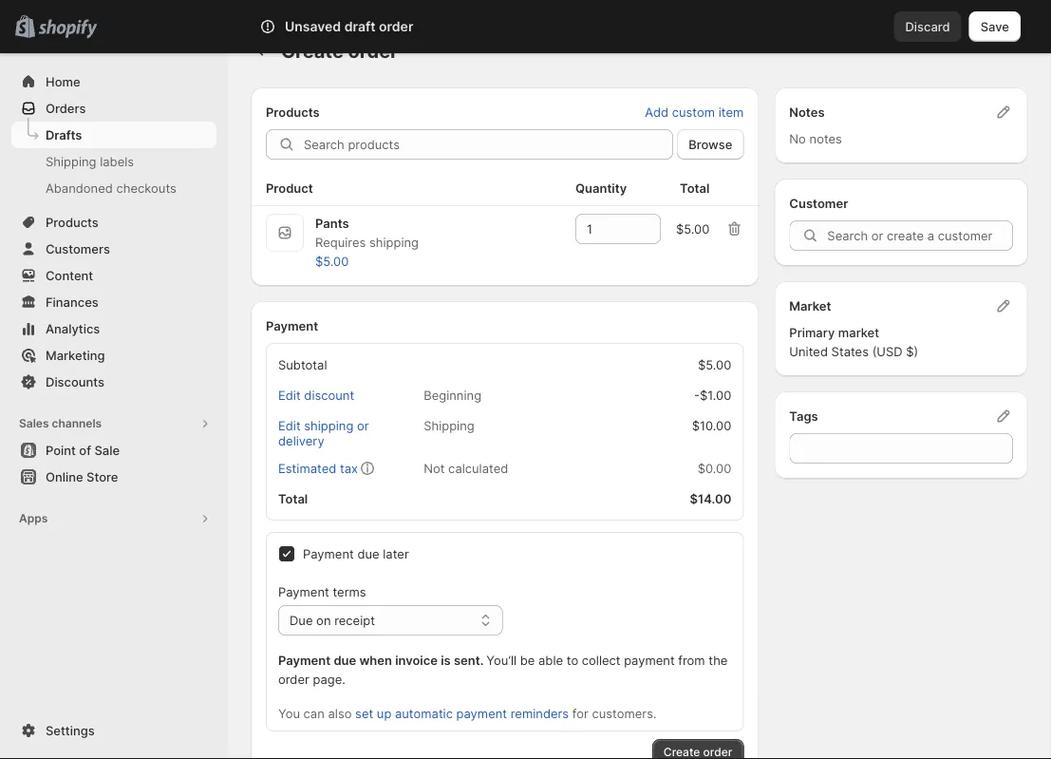 Task type: locate. For each thing, give the bounding box(es) containing it.
save
[[981, 19, 1010, 34]]

2 edit from the top
[[278, 418, 301, 433]]

payment
[[266, 318, 318, 333], [303, 546, 354, 561], [278, 584, 329, 599], [278, 653, 331, 667]]

invoice
[[395, 653, 438, 667]]

edit
[[278, 388, 301, 402], [278, 418, 301, 433]]

1 vertical spatial due
[[334, 653, 356, 667]]

products
[[266, 105, 320, 119], [46, 215, 99, 229]]

primary market united states (usd $)
[[790, 325, 919, 359]]

-$1.00
[[695, 388, 732, 402]]

settings
[[46, 723, 95, 738]]

shipping labels link
[[11, 148, 217, 175]]

payment up subtotal
[[266, 318, 318, 333]]

market
[[839, 325, 880, 340]]

save button
[[970, 11, 1021, 42]]

0 vertical spatial $5.00
[[676, 221, 710, 236]]

payment left from at the bottom right
[[624, 653, 675, 667]]

1 vertical spatial $5.00
[[315, 254, 349, 268]]

products inside products link
[[46, 215, 99, 229]]

united
[[790, 344, 828, 359]]

or
[[357, 418, 369, 433]]

None text field
[[790, 433, 1014, 464]]

0 horizontal spatial products
[[46, 215, 99, 229]]

discount
[[304, 388, 355, 402]]

$5.00 down browse button
[[676, 221, 710, 236]]

order down draft
[[348, 39, 398, 63]]

edit down subtotal
[[278, 388, 301, 402]]

marketing link
[[11, 342, 217, 369]]

1 horizontal spatial shipping
[[370, 235, 419, 249]]

$5.00
[[676, 221, 710, 236], [315, 254, 349, 268], [698, 357, 732, 372]]

edit discount
[[278, 388, 355, 402]]

shipping inside edit shipping or delivery
[[304, 418, 354, 433]]

shipping
[[46, 154, 96, 169], [424, 418, 475, 433]]

checkouts
[[116, 181, 177, 195]]

None number field
[[576, 214, 633, 244]]

edit inside edit shipping or delivery
[[278, 418, 301, 433]]

edit up delivery
[[278, 418, 301, 433]]

shipping down 'beginning'
[[424, 418, 475, 433]]

0 vertical spatial shipping
[[46, 154, 96, 169]]

due for when
[[334, 653, 356, 667]]

payment up payment terms
[[303, 546, 354, 561]]

order inside you'll be able to collect payment from the order page.
[[278, 672, 310, 686]]

browse
[[689, 137, 733, 152]]

order right draft
[[379, 19, 414, 35]]

shipping down drafts
[[46, 154, 96, 169]]

discounts
[[46, 374, 104, 389]]

0 vertical spatial payment
[[624, 653, 675, 667]]

content
[[46, 268, 93, 283]]

1 horizontal spatial payment
[[624, 653, 675, 667]]

due left later
[[358, 546, 380, 561]]

1 vertical spatial total
[[278, 491, 308, 506]]

0 vertical spatial edit
[[278, 388, 301, 402]]

0 horizontal spatial total
[[278, 491, 308, 506]]

shipping down discount
[[304, 418, 354, 433]]

payment due later
[[303, 546, 409, 561]]

apps
[[19, 512, 48, 525]]

orders link
[[11, 95, 217, 122]]

customers.
[[592, 706, 657, 721]]

0 horizontal spatial shipping
[[304, 418, 354, 433]]

tax
[[340, 461, 358, 476]]

payment for payment due when invoice is sent.
[[278, 653, 331, 667]]

$5.00 inside button
[[315, 254, 349, 268]]

home
[[46, 74, 80, 89]]

reminders
[[511, 706, 569, 721]]

payment down you'll be able to collect payment from the order page.
[[457, 706, 507, 721]]

payment up due at the bottom left of the page
[[278, 584, 329, 599]]

1 vertical spatial edit
[[278, 418, 301, 433]]

on
[[316, 613, 331, 628]]

1 horizontal spatial shipping
[[424, 418, 475, 433]]

shipping right requires
[[370, 235, 419, 249]]

when
[[360, 653, 392, 667]]

analytics
[[46, 321, 100, 336]]

products down create
[[266, 105, 320, 119]]

0 vertical spatial total
[[680, 181, 710, 195]]

$5.00 down requires
[[315, 254, 349, 268]]

total
[[680, 181, 710, 195], [278, 491, 308, 506]]

$1.00
[[700, 388, 732, 402]]

1 edit from the top
[[278, 388, 301, 402]]

also
[[328, 706, 352, 721]]

browse button
[[678, 129, 744, 160]]

1 vertical spatial shipping
[[304, 418, 354, 433]]

can
[[304, 706, 325, 721]]

apps button
[[11, 505, 217, 532]]

0 vertical spatial shipping
[[370, 235, 419, 249]]

0 vertical spatial due
[[358, 546, 380, 561]]

1 horizontal spatial due
[[358, 546, 380, 561]]

subtotal
[[278, 357, 327, 372]]

1 vertical spatial payment
[[457, 706, 507, 721]]

1 vertical spatial order
[[348, 39, 398, 63]]

products link
[[11, 209, 217, 236]]

products up customers
[[46, 215, 99, 229]]

2 vertical spatial order
[[278, 672, 310, 686]]

total down estimated
[[278, 491, 308, 506]]

is
[[441, 653, 451, 667]]

edit discount button
[[267, 382, 366, 409]]

total down browse button
[[680, 181, 710, 195]]

calculated
[[449, 461, 509, 476]]

0 horizontal spatial shipping
[[46, 154, 96, 169]]

$)
[[907, 344, 919, 359]]

1 vertical spatial shipping
[[424, 418, 475, 433]]

content link
[[11, 262, 217, 289]]

shipping for shipping labels
[[46, 154, 96, 169]]

abandoned
[[46, 181, 113, 195]]

1 horizontal spatial total
[[680, 181, 710, 195]]

estimated tax
[[278, 461, 358, 476]]

drafts
[[46, 127, 82, 142]]

sent.
[[454, 653, 484, 667]]

shipping
[[370, 235, 419, 249], [304, 418, 354, 433]]

due
[[290, 613, 313, 628]]

create order
[[281, 39, 398, 63]]

due up the page. on the left of page
[[334, 653, 356, 667]]

0 horizontal spatial due
[[334, 653, 356, 667]]

0 vertical spatial order
[[379, 19, 414, 35]]

payment terms
[[278, 584, 366, 599]]

terms
[[333, 584, 366, 599]]

later
[[383, 546, 409, 561]]

collect
[[582, 653, 621, 667]]

you'll
[[487, 653, 517, 667]]

1 horizontal spatial products
[[266, 105, 320, 119]]

shipping inside pants requires shipping
[[370, 235, 419, 249]]

notes
[[790, 105, 825, 119]]

up
[[377, 706, 392, 721]]

order up you
[[278, 672, 310, 686]]

estimated
[[278, 461, 337, 476]]

$5.00 up $1.00 at the right of the page
[[698, 357, 732, 372]]

due
[[358, 546, 380, 561], [334, 653, 356, 667]]

1 vertical spatial products
[[46, 215, 99, 229]]

pants
[[315, 216, 349, 230]]

marketing
[[46, 348, 105, 362]]

pants requires shipping
[[315, 216, 419, 249]]

0 horizontal spatial payment
[[457, 706, 507, 721]]

payment up the page. on the left of page
[[278, 653, 331, 667]]

shipping inside shipping labels link
[[46, 154, 96, 169]]



Task type: vqa. For each thing, say whether or not it's contained in the screenshot.
2nd NY, from the top
no



Task type: describe. For each thing, give the bounding box(es) containing it.
-
[[695, 388, 700, 402]]

customer
[[790, 196, 849, 210]]

point
[[46, 443, 76, 457]]

edit for edit shipping or delivery
[[278, 418, 301, 433]]

edit shipping or delivery
[[278, 418, 369, 448]]

0 vertical spatial products
[[266, 105, 320, 119]]

the
[[709, 653, 728, 667]]

online store button
[[0, 464, 228, 490]]

abandoned checkouts link
[[11, 175, 217, 201]]

to
[[567, 653, 579, 667]]

tags
[[790, 409, 819, 423]]

of
[[79, 443, 91, 457]]

unsaved
[[285, 19, 341, 35]]

edit for edit discount
[[278, 388, 301, 402]]

point of sale
[[46, 443, 120, 457]]

search
[[281, 19, 322, 34]]

states
[[832, 344, 869, 359]]

able
[[539, 653, 563, 667]]

discounts link
[[11, 369, 217, 395]]

customers link
[[11, 236, 217, 262]]

quantity
[[576, 181, 627, 195]]

custom
[[672, 105, 715, 119]]

estimated tax button
[[267, 455, 370, 482]]

shipping for shipping
[[424, 418, 475, 433]]

notes
[[810, 131, 843, 146]]

$14.00
[[690, 491, 732, 506]]

primary
[[790, 325, 835, 340]]

labels
[[100, 154, 134, 169]]

shopify image
[[38, 19, 97, 38]]

no notes
[[790, 131, 843, 146]]

sale
[[94, 443, 120, 457]]

be
[[520, 653, 535, 667]]

(usd
[[873, 344, 903, 359]]

payment for payment terms
[[278, 584, 329, 599]]

finances link
[[11, 289, 217, 315]]

you'll be able to collect payment from the order page.
[[278, 653, 728, 686]]

discard
[[906, 19, 951, 34]]

store
[[87, 469, 118, 484]]

channels
[[52, 417, 102, 430]]

set
[[355, 706, 374, 721]]

Search or create a customer text field
[[828, 220, 1014, 251]]

point of sale button
[[0, 437, 228, 464]]

requires
[[315, 235, 366, 249]]

sales channels button
[[11, 410, 217, 437]]

$0.00
[[698, 461, 732, 476]]

search button
[[250, 11, 801, 42]]

payment inside you'll be able to collect payment from the order page.
[[624, 653, 675, 667]]

sales channels
[[19, 417, 102, 430]]

unsaved draft order
[[285, 19, 414, 35]]

payment for payment due later
[[303, 546, 354, 561]]

payment for payment
[[266, 318, 318, 333]]

sales
[[19, 417, 49, 430]]

not
[[424, 461, 445, 476]]

product
[[266, 181, 313, 195]]

orders
[[46, 101, 86, 115]]

you
[[278, 706, 300, 721]]

you can also set up automatic payment reminders for customers.
[[278, 706, 657, 721]]

due on receipt
[[290, 613, 375, 628]]

analytics link
[[11, 315, 217, 342]]

discard link
[[894, 11, 962, 42]]

online store
[[46, 469, 118, 484]]

beginning
[[424, 388, 482, 402]]

item
[[719, 105, 744, 119]]

drafts link
[[11, 122, 217, 148]]

settings link
[[11, 717, 217, 744]]

2 vertical spatial $5.00
[[698, 357, 732, 372]]

add custom item button
[[634, 99, 756, 125]]

Search products text field
[[304, 129, 674, 160]]

customers
[[46, 241, 110, 256]]

add
[[645, 105, 669, 119]]

due for later
[[358, 546, 380, 561]]

draft
[[345, 19, 376, 35]]

online
[[46, 469, 83, 484]]

$5.00 button
[[304, 248, 360, 275]]

create
[[281, 39, 344, 63]]

$10.00
[[692, 418, 732, 433]]

not calculated
[[424, 461, 509, 476]]

home link
[[11, 68, 217, 95]]

receipt
[[335, 613, 375, 628]]



